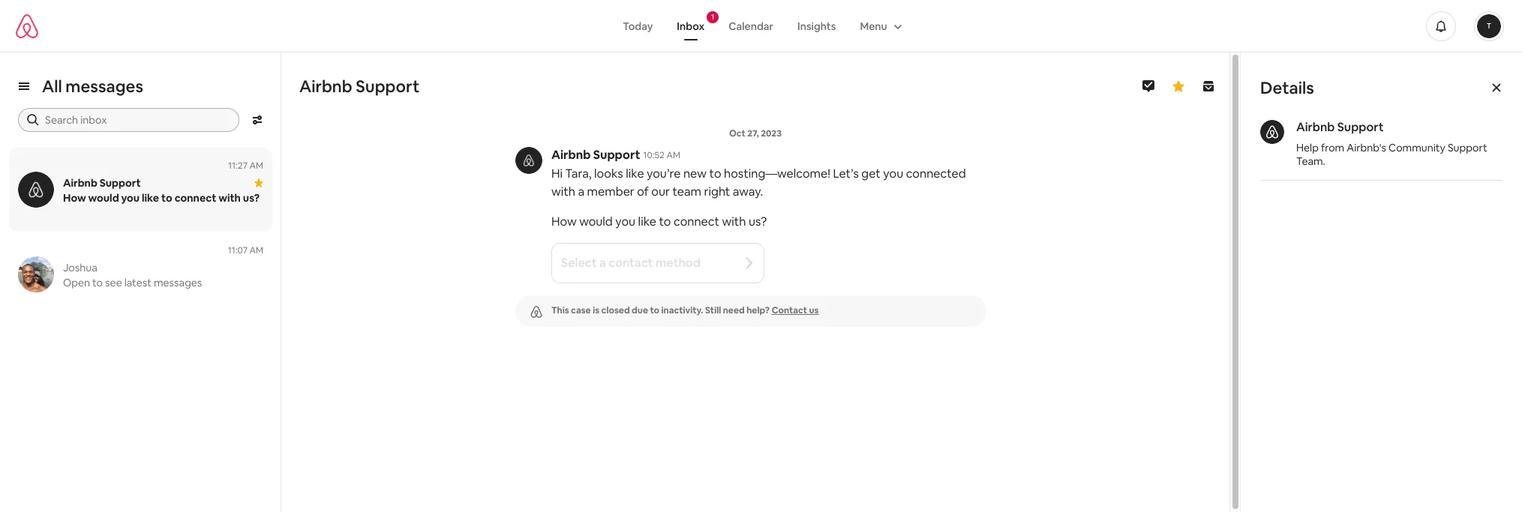 Task type: describe. For each thing, give the bounding box(es) containing it.
help
[[1297, 141, 1319, 155]]

0 horizontal spatial connect
[[175, 191, 216, 205]]

help?
[[747, 305, 770, 317]]

connected
[[906, 166, 967, 182]]

to right due
[[650, 305, 660, 317]]

insights
[[798, 19, 836, 33]]

conversation with airbnb support heading
[[299, 76, 1116, 97]]

from
[[1322, 141, 1345, 155]]

1 vertical spatial would
[[580, 214, 613, 230]]

member
[[587, 184, 635, 200]]

our
[[652, 184, 670, 200]]

1 horizontal spatial how
[[552, 214, 577, 230]]

0 vertical spatial how
[[63, 191, 86, 205]]

main navigation menu image
[[1478, 14, 1502, 38]]

1 vertical spatial us?
[[749, 214, 767, 230]]

messages inside 11:07 am joshua open to see latest messages
[[154, 276, 202, 290]]

airbnb support 10:52 am hi tara, looks like you're new to hosting—welcome! let's get you connected with a member of our team right away.
[[552, 147, 967, 200]]

joshua
[[63, 261, 97, 275]]

10:52
[[644, 149, 665, 161]]

all messages
[[42, 76, 143, 97]]

message from airbnb support image
[[516, 147, 543, 174]]

joshua image
[[18, 257, 54, 293]]

calendar
[[729, 19, 774, 33]]

0 horizontal spatial us?
[[243, 191, 260, 205]]

airbnb's
[[1348, 141, 1387, 155]]

0 vertical spatial how would you like to connect with us?
[[63, 191, 260, 205]]

airbnb inside airbnb support help from airbnb's community support team.
[[1297, 119, 1336, 135]]

1 vertical spatial you
[[121, 191, 140, 205]]

with inside airbnb support 10:52 am hi tara, looks like you're new to hosting—welcome! let's get you connected with a member of our team right away.
[[552, 184, 576, 200]]

tara,
[[566, 166, 592, 182]]

am inside airbnb support 10:52 am hi tara, looks like you're new to hosting—welcome! let's get you connected with a member of our team right away.
[[667, 149, 681, 161]]

this case is closed due to inactivity. still need help? contact us
[[552, 305, 819, 317]]

today
[[623, 19, 653, 33]]

this
[[552, 305, 569, 317]]

oct
[[730, 128, 746, 140]]

1 vertical spatial how would you like to connect with us?
[[552, 214, 767, 230]]

airbnb inside airbnb support 10:52 am hi tara, looks like you're new to hosting—welcome! let's get you connected with a member of our team right away.
[[552, 147, 591, 163]]

all messages heading
[[42, 76, 143, 97]]

to down our
[[659, 214, 671, 230]]

contact us link
[[772, 305, 819, 317]]

27,
[[748, 128, 759, 140]]

Search text field
[[45, 113, 229, 128]]

us
[[809, 305, 819, 317]]

all
[[42, 76, 62, 97]]

new
[[684, 166, 707, 182]]

1 horizontal spatial connect
[[674, 214, 720, 230]]

closed
[[602, 305, 630, 317]]

to inside 11:07 am joshua open to see latest messages
[[92, 276, 103, 290]]

1
[[712, 12, 715, 21]]

still
[[706, 305, 721, 317]]

2 vertical spatial you
[[616, 214, 636, 230]]

message from airbnb support image
[[516, 147, 543, 174]]

2 horizontal spatial with
[[722, 214, 746, 230]]

support inside airbnb support 10:52 am hi tara, looks like you're new to hosting—welcome! let's get you connected with a member of our team right away.
[[594, 147, 641, 163]]

community
[[1389, 141, 1446, 155]]

of
[[637, 184, 649, 200]]

details
[[1261, 77, 1315, 98]]



Task type: vqa. For each thing, say whether or not it's contained in the screenshot.
Airbnb in airbnb support help from airbnb's community support team.
yes



Task type: locate. For each thing, give the bounding box(es) containing it.
latest
[[124, 276, 152, 290]]

us? down star icon
[[243, 191, 260, 205]]

a
[[578, 184, 585, 200]]

hi
[[552, 166, 563, 182]]

1 horizontal spatial with
[[552, 184, 576, 200]]

0 horizontal spatial would
[[88, 191, 119, 205]]

is
[[593, 305, 600, 317]]

you inside airbnb support 10:52 am hi tara, looks like you're new to hosting—welcome! let's get you connected with a member of our team right away.
[[884, 166, 904, 182]]

to up the right
[[710, 166, 722, 182]]

0 horizontal spatial with
[[219, 191, 241, 205]]

insights link
[[786, 12, 848, 40]]

airbnb support image
[[1261, 120, 1285, 144], [1261, 120, 1285, 144], [18, 172, 54, 208]]

messages up search text field
[[66, 76, 143, 97]]

open
[[63, 276, 90, 290]]

am for 11:07 am joshua open to see latest messages
[[250, 245, 263, 257]]

0 horizontal spatial airbnb support
[[63, 176, 141, 190]]

support
[[356, 76, 420, 97], [1338, 119, 1385, 135], [1449, 141, 1488, 155], [594, 147, 641, 163], [100, 176, 141, 190]]

1 horizontal spatial messages
[[154, 276, 202, 290]]

messages
[[66, 76, 143, 97], [154, 276, 202, 290]]

you
[[884, 166, 904, 182], [121, 191, 140, 205], [616, 214, 636, 230]]

0 horizontal spatial how
[[63, 191, 86, 205]]

like up 11:07 am joshua open to see latest messages
[[142, 191, 159, 205]]

like
[[626, 166, 644, 182], [142, 191, 159, 205], [638, 214, 657, 230]]

0 horizontal spatial how would you like to connect with us?
[[63, 191, 260, 205]]

contact
[[772, 305, 808, 317]]

am right the 11:07
[[250, 245, 263, 257]]

details element
[[1241, 53, 1523, 200]]

star image
[[254, 179, 263, 188]]

1 vertical spatial how
[[552, 214, 577, 230]]

airbnb support help from airbnb's community support team.
[[1297, 119, 1488, 168]]

0 horizontal spatial you
[[121, 191, 140, 205]]

oct 27, 2023
[[730, 128, 782, 140]]

1 horizontal spatial airbnb support
[[299, 76, 420, 97]]

0 horizontal spatial messages
[[66, 76, 143, 97]]

0 vertical spatial us?
[[243, 191, 260, 205]]

1 horizontal spatial would
[[580, 214, 613, 230]]

looks
[[595, 166, 624, 182]]

to inside airbnb support 10:52 am hi tara, looks like you're new to hosting—welcome! let's get you connected with a member of our team right away.
[[710, 166, 722, 182]]

team
[[673, 184, 702, 200]]

am up star icon
[[250, 160, 263, 172]]

2 horizontal spatial you
[[884, 166, 904, 182]]

menu
[[860, 19, 888, 33]]

us? down away.
[[749, 214, 767, 230]]

with down away.
[[722, 214, 746, 230]]

1 horizontal spatial how would you like to connect with us?
[[552, 214, 767, 230]]

let's
[[833, 166, 859, 182]]

1 vertical spatial connect
[[674, 214, 720, 230]]

am right 10:52
[[667, 149, 681, 161]]

menu button
[[848, 12, 912, 40]]

1 horizontal spatial us?
[[749, 214, 767, 230]]

messages right "latest"
[[154, 276, 202, 290]]

like inside airbnb support 10:52 am hi tara, looks like you're new to hosting—welcome! let's get you connected with a member of our team right away.
[[626, 166, 644, 182]]

how right airbnb support icon
[[63, 191, 86, 205]]

calendar link
[[717, 12, 786, 40]]

like up of
[[626, 166, 644, 182]]

like down of
[[638, 214, 657, 230]]

0 vertical spatial like
[[626, 166, 644, 182]]

1 horizontal spatial you
[[616, 214, 636, 230]]

2023
[[761, 128, 782, 140]]

airbnb support sent hi tara, looks like you're new to hosting—welcome! let's get you connected with a member of our team right away.. sent oct 27, 2023, 10:52 am group
[[499, 110, 1013, 201]]

get
[[862, 166, 881, 182]]

team.
[[1297, 155, 1326, 168]]

connect
[[175, 191, 216, 205], [674, 214, 720, 230]]

today link
[[611, 12, 665, 40]]

you're
[[647, 166, 681, 182]]

how down hi at the left top
[[552, 214, 577, 230]]

how would you like to connect with us? up 11:07 am joshua open to see latest messages
[[63, 191, 260, 205]]

1 vertical spatial messages
[[154, 276, 202, 290]]

joshua image
[[18, 257, 54, 293]]

case
[[571, 305, 591, 317]]

0 vertical spatial airbnb support
[[299, 76, 420, 97]]

due
[[632, 305, 648, 317]]

would
[[88, 191, 119, 205], [580, 214, 613, 230]]

0 vertical spatial connect
[[175, 191, 216, 205]]

to
[[710, 166, 722, 182], [161, 191, 172, 205], [659, 214, 671, 230], [92, 276, 103, 290], [650, 305, 660, 317]]

with left 'a'
[[552, 184, 576, 200]]

airbnb support image
[[18, 172, 54, 208]]

with down '11:27'
[[219, 191, 241, 205]]

to up 11:07 am joshua open to see latest messages
[[161, 191, 172, 205]]

right
[[704, 184, 731, 200]]

how would you like to connect with us?
[[63, 191, 260, 205], [552, 214, 767, 230]]

us?
[[243, 191, 260, 205], [749, 214, 767, 230]]

hosting—welcome!
[[724, 166, 831, 182]]

11:07 am joshua open to see latest messages
[[63, 245, 263, 290]]

11:27
[[228, 160, 248, 172]]

away.
[[733, 184, 764, 200]]

would right airbnb support icon
[[88, 191, 119, 205]]

0 vertical spatial messages
[[66, 76, 143, 97]]

see
[[105, 276, 122, 290]]

0 vertical spatial you
[[884, 166, 904, 182]]

airbnb support
[[299, 76, 420, 97], [63, 176, 141, 190]]

airbnb
[[299, 76, 353, 97], [1297, 119, 1336, 135], [552, 147, 591, 163], [63, 176, 97, 190]]

to left see
[[92, 276, 103, 290]]

11:27 am
[[228, 160, 263, 172]]

how
[[63, 191, 86, 205], [552, 214, 577, 230]]

am for 11:27 am
[[250, 160, 263, 172]]

with
[[552, 184, 576, 200], [219, 191, 241, 205], [722, 214, 746, 230]]

how would you like to connect with us? down our
[[552, 214, 767, 230]]

inactivity.
[[662, 305, 704, 317]]

0 vertical spatial would
[[88, 191, 119, 205]]

am inside 11:07 am joshua open to see latest messages
[[250, 245, 263, 257]]

11:07
[[228, 245, 248, 257]]

2 vertical spatial like
[[638, 214, 657, 230]]

need
[[723, 305, 745, 317]]

inbox
[[677, 19, 705, 33]]

inbox 1 calendar
[[677, 12, 774, 33]]

1 vertical spatial like
[[142, 191, 159, 205]]

would down 'a'
[[580, 214, 613, 230]]

1 vertical spatial airbnb support
[[63, 176, 141, 190]]

am
[[667, 149, 681, 161], [250, 160, 263, 172], [250, 245, 263, 257]]



